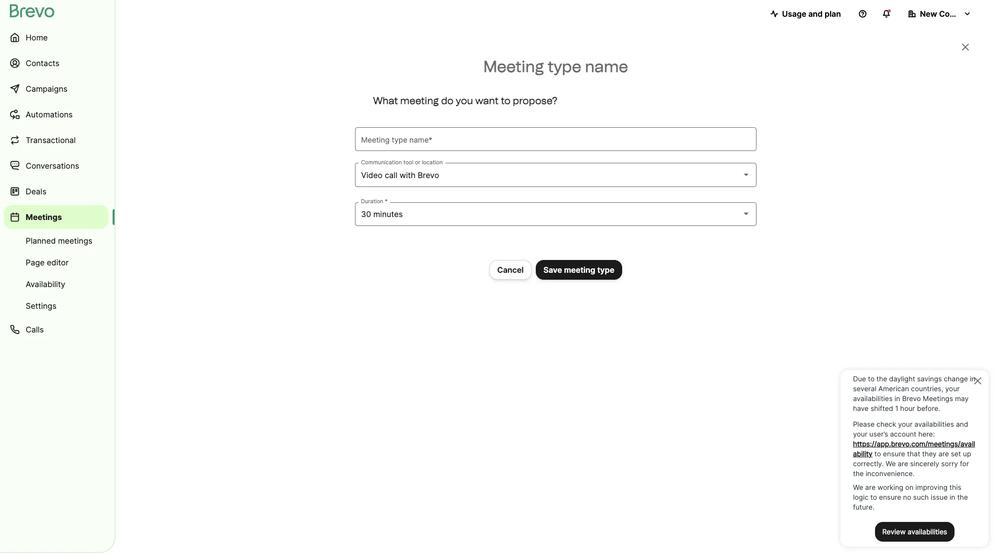 Task type: describe. For each thing, give the bounding box(es) containing it.
availability link
[[4, 275, 109, 294]]

30 minutes
[[361, 209, 403, 219]]

do
[[441, 95, 454, 106]]

page
[[26, 258, 45, 268]]

calls
[[26, 325, 44, 335]]

deals
[[26, 187, 46, 197]]

campaigns link
[[4, 77, 109, 101]]

you
[[456, 95, 473, 106]]

what
[[373, 95, 398, 106]]

planned meetings link
[[4, 231, 109, 251]]

minutes
[[373, 209, 403, 219]]

conversations link
[[4, 154, 109, 178]]

conversations
[[26, 161, 79, 171]]

to
[[501, 95, 511, 106]]

plan
[[825, 9, 841, 19]]

brevo
[[418, 170, 439, 180]]

with
[[400, 170, 416, 180]]

meetings
[[58, 236, 92, 246]]

transactional
[[26, 135, 76, 145]]

settings link
[[4, 296, 109, 316]]

campaigns
[[26, 84, 67, 94]]

usage and plan button
[[763, 4, 849, 24]]

Video call with Brevo field
[[361, 169, 751, 181]]

usage
[[782, 9, 807, 19]]

planned meetings
[[26, 236, 92, 246]]

page editor link
[[4, 253, 109, 273]]

deals link
[[4, 180, 109, 204]]

cancel
[[497, 265, 524, 275]]

want
[[475, 95, 499, 106]]

home link
[[4, 26, 109, 49]]

calls link
[[4, 318, 109, 342]]

propose?
[[513, 95, 558, 106]]

save
[[544, 265, 562, 275]]

30 minutes field
[[361, 208, 751, 220]]

availability
[[26, 280, 65, 289]]

what meeting do you want to propose?
[[373, 95, 558, 106]]



Task type: vqa. For each thing, say whether or not it's contained in the screenshot.
Company
yes



Task type: locate. For each thing, give the bounding box(es) containing it.
automations
[[26, 110, 73, 120]]

type inside save meeting type button
[[597, 265, 615, 275]]

meeting left do
[[400, 95, 439, 106]]

contacts
[[26, 58, 59, 68]]

contacts link
[[4, 51, 109, 75]]

meeting inside button
[[564, 265, 595, 275]]

meeting type name
[[484, 57, 628, 76]]

0 horizontal spatial type
[[548, 57, 582, 76]]

new company button
[[901, 4, 980, 24]]

video
[[361, 170, 383, 180]]

automations link
[[4, 103, 109, 126]]

1 vertical spatial type
[[597, 265, 615, 275]]

meetings
[[26, 212, 62, 222]]

None text field
[[361, 134, 751, 145]]

name
[[585, 57, 628, 76]]

transactional link
[[4, 128, 109, 152]]

0 vertical spatial meeting
[[400, 95, 439, 106]]

save meeting type
[[544, 265, 615, 275]]

meeting for do
[[400, 95, 439, 106]]

settings
[[26, 301, 57, 311]]

1 vertical spatial meeting
[[564, 265, 595, 275]]

meeting for type
[[564, 265, 595, 275]]

planned
[[26, 236, 56, 246]]

cancel button
[[489, 260, 532, 280]]

type
[[548, 57, 582, 76], [597, 265, 615, 275]]

page editor
[[26, 258, 69, 268]]

new
[[920, 9, 937, 19]]

0 horizontal spatial meeting
[[400, 95, 439, 106]]

home
[[26, 33, 48, 42]]

30
[[361, 209, 371, 219]]

company
[[939, 9, 976, 19]]

video call with brevo
[[361, 170, 439, 180]]

1 horizontal spatial meeting
[[564, 265, 595, 275]]

usage and plan
[[782, 9, 841, 19]]

save meeting type button
[[536, 260, 623, 280]]

editor
[[47, 258, 69, 268]]

1 horizontal spatial type
[[597, 265, 615, 275]]

0 vertical spatial type
[[548, 57, 582, 76]]

meeting right save
[[564, 265, 595, 275]]

meetings link
[[4, 205, 109, 229]]

meeting
[[400, 95, 439, 106], [564, 265, 595, 275]]

meeting
[[484, 57, 544, 76]]

call
[[385, 170, 398, 180]]

and
[[809, 9, 823, 19]]

new company
[[920, 9, 976, 19]]



